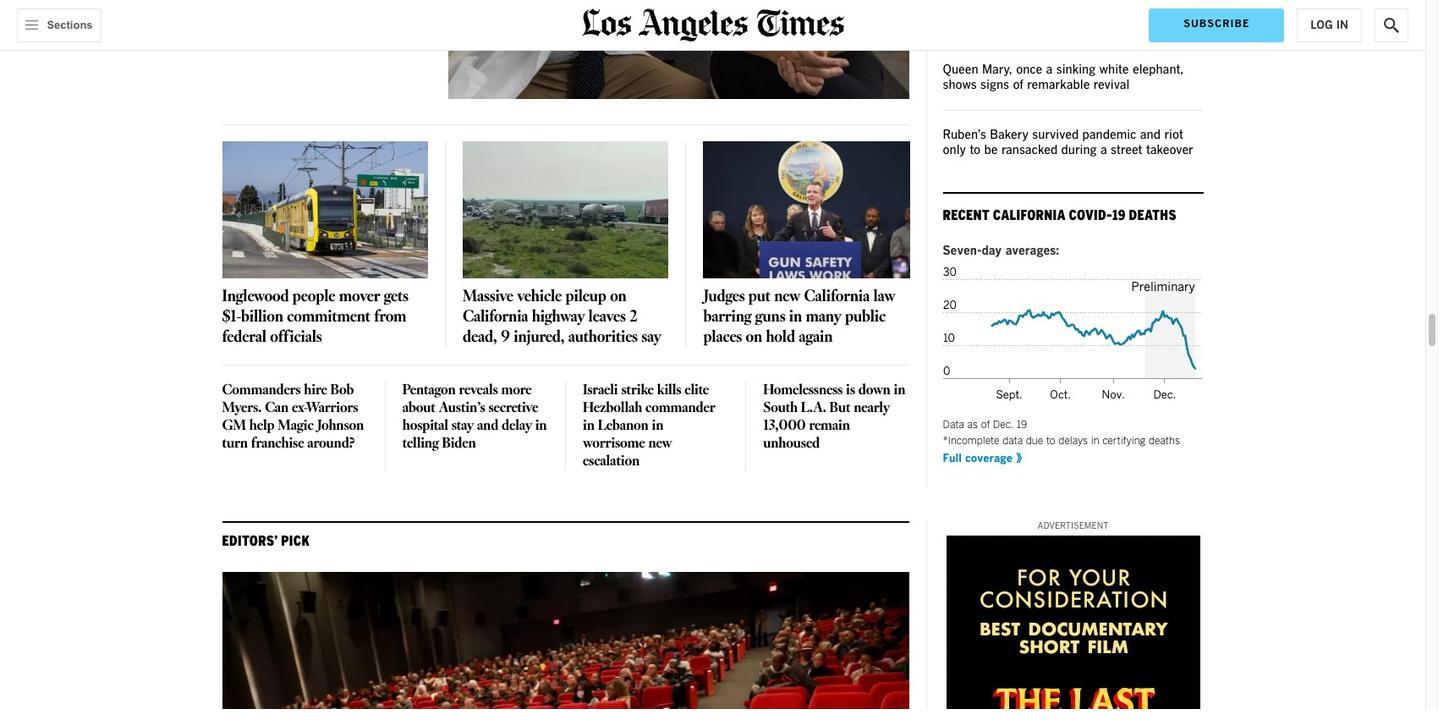 Task type: locate. For each thing, give the bounding box(es) containing it.
a up "remarkable"
[[1046, 65, 1053, 76]]

$1-
[[222, 305, 241, 329]]

0 vertical spatial a
[[1046, 65, 1053, 76]]

remain
[[809, 416, 850, 437]]

eagle rock, ca - september 14: pharmacist aaron sun administers new vaccine comirnaty® (covid-19 vaccine, mrna) by pfizer, to christine viveiros at cvs pharmacy in eagle rock, ca. (irfan khan / los angeles times) image
[[449, 0, 909, 99]]

pentagon
[[403, 380, 456, 401]]

0 horizontal spatial on
[[610, 285, 627, 309]]

1 horizontal spatial 19
[[1113, 207, 1126, 223]]

judges put new california law barring guns in many public places on hold again link
[[703, 286, 896, 350]]

new inside israeli strike kills elite hezbollah commander in lebanon in worrisome new escalation
[[649, 434, 672, 455]]

0 vertical spatial on
[[610, 285, 627, 309]]

to left be
[[970, 145, 981, 157]]

guns
[[755, 306, 786, 330]]

sinking
[[1057, 65, 1096, 76]]

1 vertical spatial 19
[[1017, 419, 1027, 430]]

in
[[789, 306, 802, 330], [894, 380, 906, 401], [535, 416, 547, 437], [583, 416, 595, 437], [652, 416, 664, 437], [1091, 435, 1100, 446]]

and inside pentagon reveals more about austin's secretive hospital stay and delay in telling biden
[[477, 416, 499, 437]]

bakery
[[990, 130, 1029, 142]]

certifying
[[1103, 435, 1146, 446]]

1 horizontal spatial california
[[804, 286, 870, 309]]

white
[[1100, 65, 1129, 76]]

and left riot
[[1140, 130, 1161, 142]]

vehicle
[[517, 285, 562, 309]]

of
[[1013, 80, 1024, 92], [981, 419, 990, 430]]

of right as
[[981, 419, 990, 430]]

many
[[806, 306, 842, 330]]

kills
[[657, 380, 681, 401]]

0 horizontal spatial new
[[649, 434, 672, 455]]

at least 35 vehicles and trucks were involved in a massive pile-up on southbound i-5 in kern county on jan. 6, 2024. caltrans district 6/handout image
[[463, 141, 669, 278]]

home page image
[[582, 9, 844, 41]]

judges
[[703, 286, 745, 309]]

in right guns
[[789, 306, 802, 330]]

law
[[874, 286, 896, 309]]

1 horizontal spatial to
[[1047, 435, 1056, 446]]

officials
[[270, 326, 322, 349]]

0 horizontal spatial of
[[981, 419, 990, 430]]

and right stay
[[477, 416, 499, 437]]

1 vertical spatial a
[[1101, 145, 1107, 157]]

put
[[749, 286, 771, 309]]

a
[[1046, 65, 1053, 76], [1101, 145, 1107, 157]]

to
[[970, 145, 981, 157], [1047, 435, 1056, 446]]

biden
[[442, 434, 476, 455]]

escalation
[[583, 451, 640, 473]]

remarkable
[[1027, 80, 1090, 92]]

new
[[774, 286, 801, 309], [649, 434, 672, 455]]

injured,
[[514, 326, 565, 349]]

massive vehicle pileup on california highway leaves 2 dead, 9 injured, authorities say link
[[463, 285, 661, 349]]

massive vehicle pileup on california highway leaves 2 dead, 9 injured, authorities say
[[463, 285, 661, 349]]

》
[[1016, 454, 1027, 465]]

1 horizontal spatial a
[[1101, 145, 1107, 157]]

israeli strike kills elite hezbollah commander in lebanon in worrisome new escalation
[[583, 380, 715, 473]]

myers.
[[222, 398, 262, 419]]

hold
[[766, 326, 795, 350]]

mary,
[[982, 65, 1013, 76]]

0 vertical spatial and
[[1140, 130, 1161, 142]]

barring
[[703, 306, 752, 330]]

1 horizontal spatial on
[[746, 326, 762, 350]]

be
[[984, 145, 998, 157]]

in left lebanon
[[583, 416, 595, 437]]

franchise
[[251, 434, 304, 455]]

only
[[943, 145, 966, 157]]

around?
[[307, 434, 355, 455]]

19 left deaths
[[1113, 207, 1126, 223]]

israeli
[[583, 380, 618, 401]]

leaves
[[589, 305, 626, 329]]

takeover
[[1146, 145, 1194, 157]]

hire
[[304, 380, 327, 401]]

1 horizontal spatial of
[[1013, 80, 1024, 92]]

is
[[846, 380, 855, 401]]

0 horizontal spatial and
[[477, 416, 499, 437]]

inglewood people mover gets $1-billion commitment from federal officials
[[222, 285, 408, 349]]

pileup
[[566, 285, 606, 309]]

0 vertical spatial of
[[1013, 80, 1024, 92]]

l.a.
[[801, 398, 826, 419]]

2
[[630, 305, 637, 329]]

in inside judges put new california law barring guns in many public places on hold again
[[789, 306, 802, 330]]

on left "hold"
[[746, 326, 762, 350]]

homelessness is down in south l.a. but nearly 13,000 remain unhoused link
[[763, 380, 906, 455]]

homelessness is down in south l.a. but nearly 13,000 remain unhoused
[[763, 380, 906, 455]]

california
[[993, 207, 1066, 223], [804, 286, 870, 309], [463, 305, 528, 329]]

1 vertical spatial of
[[981, 419, 990, 430]]

in right delays
[[1091, 435, 1100, 446]]

deaths
[[1149, 435, 1180, 446]]

a down 'pandemic'
[[1101, 145, 1107, 157]]

can
[[265, 398, 289, 419]]

johnson
[[317, 416, 364, 437]]

on left 2
[[610, 285, 627, 309]]

on inside judges put new california law barring guns in many public places on hold again
[[746, 326, 762, 350]]

in right down
[[894, 380, 906, 401]]

0 vertical spatial 19
[[1113, 207, 1126, 223]]

0 horizontal spatial to
[[970, 145, 981, 157]]

sections button
[[17, 8, 102, 42]]

commanders
[[222, 380, 301, 401]]

data
[[1003, 435, 1023, 446]]

dec.
[[993, 419, 1014, 430]]

to inside ruben's bakery survived pandemic and riot only to be ransacked during a street takeover
[[970, 145, 981, 157]]

pentagon reveals more about austin's secretive hospital stay and delay in telling biden
[[403, 380, 547, 455]]

coverage
[[965, 454, 1013, 465]]

revival
[[1094, 80, 1130, 92]]

warriors
[[306, 398, 358, 419]]

new down commander
[[649, 434, 672, 455]]

new right put
[[774, 286, 801, 309]]

people
[[293, 285, 335, 309]]

in right delay
[[535, 416, 547, 437]]

1 vertical spatial on
[[746, 326, 762, 350]]

0 vertical spatial to
[[970, 145, 981, 157]]

1 horizontal spatial and
[[1140, 130, 1161, 142]]

of inside queen mary, once a sinking white elephant, shows signs of remarkable revival
[[1013, 80, 1024, 92]]

1 horizontal spatial new
[[774, 286, 801, 309]]

of down once
[[1013, 80, 1024, 92]]

1 vertical spatial to
[[1047, 435, 1056, 446]]

advertisement region
[[946, 536, 1200, 709]]

0 horizontal spatial 19
[[1017, 419, 1027, 430]]

hospital
[[403, 416, 448, 437]]

0 horizontal spatial a
[[1046, 65, 1053, 76]]

preliminary list item
[[1132, 282, 1196, 296]]

0 vertical spatial new
[[774, 286, 801, 309]]

a inside ruben's bakery survived pandemic and riot only to be ransacked during a street takeover
[[1101, 145, 1107, 157]]

0 horizontal spatial california
[[463, 305, 528, 329]]

*incomplete
[[943, 435, 1000, 446]]

sections
[[47, 19, 93, 31]]

to right the due
[[1047, 435, 1056, 446]]

1 vertical spatial new
[[649, 434, 672, 455]]

19 up data
[[1017, 419, 1027, 430]]

1 vertical spatial and
[[477, 416, 499, 437]]

magic
[[278, 416, 314, 437]]

survived
[[1032, 130, 1079, 142]]

editors' pick
[[222, 533, 310, 549]]



Task type: describe. For each thing, give the bounding box(es) containing it.
reveals
[[459, 380, 498, 401]]

and inside ruben's bakery survived pandemic and riot only to be ransacked during a street takeover
[[1140, 130, 1161, 142]]

commanders hire bob myers. can ex-warriors gm help magic johnson turn franchise around? link
[[222, 380, 364, 455]]

ex-
[[292, 398, 306, 419]]

deaths
[[1129, 207, 1177, 223]]

delays
[[1059, 435, 1088, 446]]

los angeles, ca -august 22, 2022:a metro train, traveling on the new k line, makes its way along crenshaw blvd. in los angeles, during a test run. metro's k line (crenshaw/lax transit project) will extend light rail from the existing metro e line (expo) at crenshaw and exposition boulevards to the metro c line. while the rail line includes 8 new stations, only 7 will be open in the fall of 2022. the train will travel 8.5 miles and will serve the cities of los angeles, inglewood, and el segundo and portions of unincorporated los angeles county. (mel melcon / los angeles times) image
[[222, 141, 428, 278]]

california inside massive vehicle pileup on california highway leaves 2 dead, 9 injured, authorities say
[[463, 305, 528, 329]]

sacramento, california - february 01: california gov. gavin newsom speaks during a press conference on february 01, 2023 in sacramento, california. california gov. gavin newsom, state attorney general rob bonta, state senator anthony portantino (d-burbank) and other state leaders announced sb2 - a new gun safety legislation that would establish stricter standards for concealed carry weapon (ccw) permits to carry a firearm in public. the bill designates "sensitive areas," like bars, amusement parks and child daycare centers where guns would not be allowed. (photo by justin sullivan/getty images) image
[[703, 141, 910, 279]]

recent
[[943, 207, 990, 223]]

billion
[[241, 305, 283, 329]]

nearly
[[854, 398, 890, 419]]

in
[[1337, 20, 1349, 31]]

from
[[374, 305, 406, 329]]

2 horizontal spatial california
[[993, 207, 1066, 223]]

in inside pentagon reveals more about austin's secretive hospital stay and delay in telling biden
[[535, 416, 547, 437]]

austin's
[[439, 398, 485, 419]]

editors'
[[222, 533, 278, 549]]

hezbollah
[[583, 398, 642, 419]]

more
[[501, 380, 532, 401]]

9
[[501, 326, 510, 349]]

commanders hire bob myers. can ex-warriors gm help magic johnson turn franchise around?
[[222, 380, 364, 455]]

advertisement
[[1038, 522, 1109, 531]]

commitment
[[287, 305, 371, 329]]

israeli strike kills elite hezbollah commander in lebanon in worrisome new escalation link
[[583, 380, 715, 473]]

unhoused
[[763, 434, 820, 455]]

shows
[[943, 80, 977, 92]]

ruben's bakery survived pandemic and riot only to be ransacked during a street takeover link
[[943, 130, 1194, 157]]

the chart has one annotation. list
[[1132, 282, 1196, 296]]

on inside massive vehicle pileup on california highway leaves 2 dead, 9 injured, authorities say
[[610, 285, 627, 309]]

queen mary, once a sinking white elephant, shows signs of remarkable revival link
[[943, 65, 1184, 92]]

places
[[703, 326, 742, 350]]

ransacked
[[1002, 145, 1058, 157]]

but
[[830, 398, 851, 419]]

california inside judges put new california law barring guns in many public places on hold again
[[804, 286, 870, 309]]

preliminary
[[1132, 282, 1196, 295]]

homelessness
[[763, 380, 843, 401]]

help
[[249, 416, 275, 437]]

to inside data as of dec. 19 *incomplete data due to delays in certifying deaths full coverage 》
[[1047, 435, 1056, 446]]

full coverage 》 link
[[943, 454, 1027, 465]]

inglewood
[[222, 285, 289, 309]]

pandemic
[[1083, 130, 1137, 142]]

south
[[763, 398, 798, 419]]

log
[[1311, 20, 1333, 31]]

log in
[[1311, 20, 1349, 31]]

in inside homelessness is down in south l.a. but nearly 13,000 remain unhoused
[[894, 380, 906, 401]]

secretive
[[489, 398, 538, 419]]

data
[[943, 419, 965, 430]]

19 inside data as of dec. 19 *incomplete data due to delays in certifying deaths full coverage 》
[[1017, 419, 1027, 430]]

riot
[[1165, 130, 1184, 142]]

stay
[[452, 416, 474, 437]]

west hollywood, ca - december 29, 2023 - lawrence tolliver, 79, right, listens to the introduction for the documentary, "tolliver's barbershop," at the director's guild of america in west hollywood on december 29, 2023. the documentary is about how tolliver's became a local institution in los angeles. (genaro molina/los angeles times) image
[[222, 572, 909, 709]]

commander
[[646, 398, 715, 419]]

gets
[[384, 285, 408, 309]]

worrisome
[[583, 434, 645, 455]]

as
[[968, 419, 978, 430]]

gm
[[222, 416, 246, 437]]

strike
[[621, 380, 654, 401]]

federal
[[222, 326, 266, 349]]

in inside data as of dec. 19 *incomplete data due to delays in certifying deaths full coverage 》
[[1091, 435, 1100, 446]]

say
[[642, 326, 661, 349]]

highway
[[532, 305, 585, 329]]

ruben's bakery survived pandemic and riot only to be ransacked during a street takeover
[[943, 130, 1194, 157]]

lebanon
[[598, 416, 649, 437]]

signs
[[981, 80, 1009, 92]]

once
[[1016, 65, 1043, 76]]

new inside judges put new california law barring guns in many public places on hold again
[[774, 286, 801, 309]]

queen
[[943, 65, 979, 76]]

pentagon reveals more about austin's secretive hospital stay and delay in telling biden link
[[403, 380, 547, 455]]

a inside queen mary, once a sinking white elephant, shows signs of remarkable revival
[[1046, 65, 1053, 76]]

mover
[[339, 285, 380, 309]]

telling
[[403, 434, 439, 455]]

ruben's
[[943, 130, 987, 142]]

in right lebanon
[[652, 416, 664, 437]]

turn
[[222, 434, 248, 455]]

bob
[[330, 380, 354, 401]]

pick
[[281, 533, 310, 549]]

due
[[1026, 435, 1043, 446]]

dead,
[[463, 326, 497, 349]]

log in link
[[1297, 8, 1362, 43]]

of inside data as of dec. 19 *incomplete data due to delays in certifying deaths full coverage 》
[[981, 419, 990, 430]]

delay
[[502, 416, 532, 437]]

street
[[1111, 145, 1143, 157]]

recent california covid-19 deaths
[[943, 207, 1177, 223]]



Task type: vqa. For each thing, say whether or not it's contained in the screenshot.
the vendors.
no



